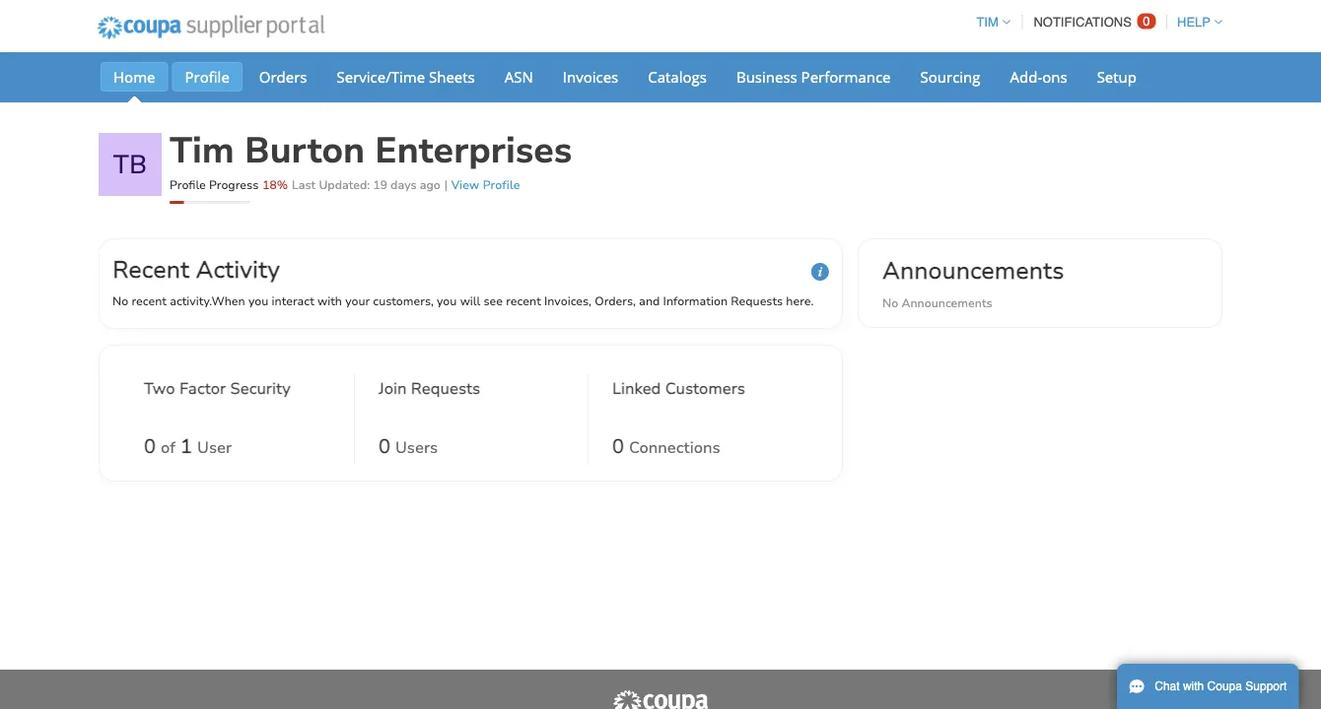 Task type: describe. For each thing, give the bounding box(es) containing it.
support
[[1245, 680, 1287, 694]]

2 you from the left
[[437, 293, 457, 309]]

orders
[[259, 67, 307, 87]]

1
[[180, 433, 192, 460]]

profile left progress in the left top of the page
[[170, 177, 206, 193]]

add-
[[1010, 67, 1042, 87]]

join requests link
[[379, 378, 480, 427]]

recent
[[112, 253, 189, 286]]

sheets
[[429, 67, 475, 87]]

setup link
[[1084, 62, 1150, 92]]

factor
[[179, 378, 226, 399]]

orders link
[[246, 62, 320, 92]]

0 horizontal spatial coupa supplier portal image
[[84, 3, 338, 52]]

profile right view
[[483, 177, 520, 193]]

tim link
[[968, 15, 1010, 30]]

coupa
[[1207, 680, 1242, 694]]

progress
[[209, 177, 259, 193]]

requests inside join requests link
[[411, 378, 480, 399]]

days
[[390, 177, 417, 193]]

asn link
[[492, 62, 546, 92]]

notifications
[[1034, 15, 1132, 30]]

add-ons link
[[997, 62, 1080, 92]]

announcements inside announcements no announcements
[[902, 295, 992, 311]]

see
[[484, 293, 503, 309]]

two factor security link
[[144, 378, 291, 427]]

business performance
[[736, 67, 891, 87]]

join
[[379, 378, 407, 399]]

1 you from the left
[[248, 293, 268, 309]]

setup
[[1097, 67, 1137, 87]]

profile link
[[172, 62, 242, 92]]

and
[[639, 293, 660, 309]]

chat
[[1155, 680, 1180, 694]]

asn
[[505, 67, 533, 87]]

view
[[451, 177, 479, 193]]

ons
[[1042, 67, 1067, 87]]

users
[[395, 437, 438, 459]]

home link
[[101, 62, 168, 92]]

chat with coupa support button
[[1117, 664, 1299, 710]]

tim for tim burton enterprises profile progress 18% last updated: 19 days ago | view profile
[[170, 127, 235, 175]]

performance
[[801, 67, 891, 87]]

|
[[444, 177, 448, 193]]

your
[[345, 293, 370, 309]]

profile right home
[[185, 67, 230, 87]]

linked customers
[[612, 378, 745, 399]]

linked customers link
[[612, 378, 745, 427]]

1 vertical spatial coupa supplier portal image
[[611, 690, 710, 710]]

catalogs
[[648, 67, 707, 87]]

catalogs link
[[635, 62, 720, 92]]

enterprises
[[375, 127, 572, 175]]

orders,
[[595, 293, 636, 309]]

will
[[460, 293, 480, 309]]

service/time sheets
[[337, 67, 475, 87]]

service/time
[[337, 67, 425, 87]]

home
[[113, 67, 155, 87]]

add-ons
[[1010, 67, 1067, 87]]

activity
[[196, 253, 280, 286]]

two factor security
[[144, 378, 291, 399]]

tb image
[[99, 133, 162, 196]]

notifications 0
[[1034, 14, 1150, 30]]

18%
[[262, 177, 288, 193]]

when
[[211, 293, 245, 309]]



Task type: locate. For each thing, give the bounding box(es) containing it.
requests right join
[[411, 378, 480, 399]]

here.
[[786, 293, 814, 309]]

burton
[[245, 127, 365, 175]]

sourcing link
[[908, 62, 993, 92]]

customers
[[665, 378, 745, 399]]

announcements no announcements
[[882, 254, 1064, 311]]

19
[[373, 177, 387, 193]]

of
[[161, 437, 176, 459]]

1 horizontal spatial with
[[1183, 680, 1204, 694]]

updated:
[[319, 177, 370, 193]]

customers,
[[373, 293, 434, 309]]

additional information image
[[811, 263, 829, 281]]

0 vertical spatial announcements
[[882, 254, 1064, 287]]

two
[[144, 378, 175, 399]]

1 recent from the left
[[132, 293, 167, 309]]

last
[[292, 177, 316, 193]]

1 horizontal spatial coupa supplier portal image
[[611, 690, 710, 710]]

linked
[[612, 378, 661, 399]]

0 left connections
[[612, 433, 624, 460]]

0 vertical spatial with
[[317, 293, 342, 309]]

no down recent
[[112, 293, 128, 309]]

you
[[248, 293, 268, 309], [437, 293, 457, 309]]

0 vertical spatial coupa supplier portal image
[[84, 3, 338, 52]]

no inside announcements no announcements
[[882, 295, 898, 311]]

2 recent from the left
[[506, 293, 541, 309]]

0
[[1143, 14, 1150, 29], [144, 433, 156, 460], [379, 433, 390, 460], [612, 433, 624, 460]]

tim
[[976, 15, 998, 30], [170, 127, 235, 175]]

information
[[663, 293, 728, 309]]

tim inside navigation
[[976, 15, 998, 30]]

you left will
[[437, 293, 457, 309]]

1 horizontal spatial no
[[882, 295, 898, 311]]

0 left of
[[144, 433, 156, 460]]

recent right see
[[506, 293, 541, 309]]

0 connections
[[612, 433, 720, 460]]

0 horizontal spatial recent
[[132, 293, 167, 309]]

0 of 1 user
[[144, 433, 232, 460]]

0 left users
[[379, 433, 390, 460]]

business performance link
[[724, 62, 904, 92]]

1 vertical spatial with
[[1183, 680, 1204, 694]]

0 horizontal spatial you
[[248, 293, 268, 309]]

profile
[[185, 67, 230, 87], [170, 177, 206, 193], [483, 177, 520, 193]]

help link
[[1168, 15, 1222, 30]]

navigation
[[968, 3, 1222, 41]]

with
[[317, 293, 342, 309], [1183, 680, 1204, 694]]

with right chat
[[1183, 680, 1204, 694]]

announcements
[[882, 254, 1064, 287], [902, 295, 992, 311]]

service/time sheets link
[[324, 62, 488, 92]]

0 inside the notifications 0
[[1143, 14, 1150, 29]]

tb
[[113, 147, 147, 182]]

0 horizontal spatial no
[[112, 293, 128, 309]]

with inside button
[[1183, 680, 1204, 694]]

0 vertical spatial requests
[[731, 293, 783, 309]]

recent
[[132, 293, 167, 309], [506, 293, 541, 309]]

no right here.
[[882, 295, 898, 311]]

0 vertical spatial tim
[[976, 15, 998, 30]]

1 horizontal spatial tim
[[976, 15, 998, 30]]

chat with coupa support
[[1155, 680, 1287, 694]]

requests left here.
[[731, 293, 783, 309]]

0 left help on the top of page
[[1143, 14, 1150, 29]]

tim up sourcing
[[976, 15, 998, 30]]

security
[[230, 378, 291, 399]]

0 for 0 connections
[[612, 433, 624, 460]]

tim for tim
[[976, 15, 998, 30]]

interact
[[272, 293, 314, 309]]

0 for 0 of 1 user
[[144, 433, 156, 460]]

navigation containing notifications 0
[[968, 3, 1222, 41]]

tim up progress in the left top of the page
[[170, 127, 235, 175]]

you right when
[[248, 293, 268, 309]]

1 horizontal spatial requests
[[731, 293, 783, 309]]

invoices link
[[550, 62, 631, 92]]

view profile link
[[451, 177, 520, 193]]

connections
[[629, 437, 720, 459]]

0 horizontal spatial tim
[[170, 127, 235, 175]]

sourcing
[[920, 67, 980, 87]]

1 horizontal spatial you
[[437, 293, 457, 309]]

business
[[736, 67, 797, 87]]

tim burton enterprises profile progress 18% last updated: 19 days ago | view profile
[[170, 127, 572, 193]]

coupa supplier portal image
[[84, 3, 338, 52], [611, 690, 710, 710]]

invoices
[[563, 67, 618, 87]]

0 horizontal spatial with
[[317, 293, 342, 309]]

0 for 0 users
[[379, 433, 390, 460]]

user
[[197, 437, 232, 459]]

1 vertical spatial tim
[[170, 127, 235, 175]]

no
[[112, 293, 128, 309], [882, 295, 898, 311]]

tim inside the tim burton enterprises profile progress 18% last updated: 19 days ago | view profile
[[170, 127, 235, 175]]

recent activity
[[112, 253, 280, 286]]

requests
[[731, 293, 783, 309], [411, 378, 480, 399]]

invoices,
[[544, 293, 592, 309]]

1 horizontal spatial recent
[[506, 293, 541, 309]]

recent down recent
[[132, 293, 167, 309]]

1 vertical spatial requests
[[411, 378, 480, 399]]

activity.
[[170, 293, 211, 309]]

1 vertical spatial announcements
[[902, 295, 992, 311]]

0 horizontal spatial requests
[[411, 378, 480, 399]]

0 users
[[379, 433, 438, 460]]

with left your
[[317, 293, 342, 309]]

join requests
[[379, 378, 480, 399]]

no recent activity. when you interact with your customers, you will see recent invoices, orders, and information requests here.
[[112, 293, 814, 309]]

ago
[[420, 177, 441, 193]]

help
[[1177, 15, 1211, 30]]



Task type: vqa. For each thing, say whether or not it's contained in the screenshot.
Governance
no



